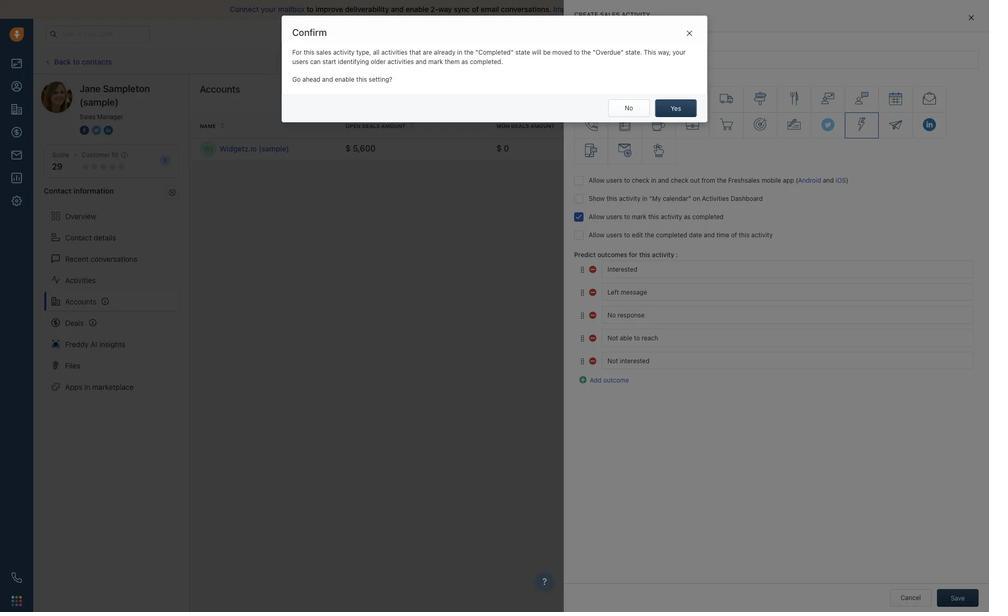 Task type: locate. For each thing, give the bounding box(es) containing it.
amount right open at the top of the page
[[381, 123, 406, 129]]

1 horizontal spatial check
[[671, 177, 689, 185]]

0
[[504, 144, 509, 153]]

$ for $ 0
[[497, 144, 502, 153]]

2 minus filled image from the top
[[589, 333, 598, 342]]

1 vertical spatial all
[[373, 49, 380, 56]]

from right out
[[702, 177, 716, 185]]

(sample) right widgetz.io at the left
[[259, 144, 289, 153]]

minus filled image for 3rd ui drag handle icon from the top
[[589, 333, 598, 342]]

Search your CRM... text field
[[46, 25, 150, 43]]

1 ui drag handle image from the top
[[580, 289, 586, 297]]

1 vertical spatial start
[[323, 58, 336, 65]]

identifying
[[338, 58, 369, 65]]

1 allow from the top
[[589, 177, 605, 185]]

enable left 2- at the top of page
[[406, 5, 429, 14]]

0 horizontal spatial add
[[590, 377, 602, 385]]

linkedin circled image
[[104, 125, 113, 136]]

1 horizontal spatial accounts
[[200, 84, 240, 95]]

0 horizontal spatial enable
[[335, 75, 355, 83]]

None text field
[[602, 284, 974, 301], [602, 329, 974, 347], [602, 284, 974, 301], [602, 329, 974, 347]]

1 horizontal spatial (sample)
[[259, 144, 289, 153]]

can
[[310, 58, 321, 65]]

allow down show
[[589, 213, 605, 221]]

open deals amount
[[346, 123, 406, 129]]

1 vertical spatial add
[[590, 377, 602, 385]]

days right the 21
[[760, 30, 773, 37]]

activities down allow users to check in and check out from the freshsales mobile app ( android and ios )
[[702, 195, 729, 203]]

$ left 5,600
[[346, 144, 351, 153]]

0 vertical spatial activities
[[702, 195, 729, 203]]

activity left ":"
[[652, 251, 675, 259]]

connect your mailbox to improve deliverability and enable 2-way sync of email conversations. import all your sales data so you don't have to start from scratch.
[[230, 5, 778, 14]]

enable inside confirm dialog
[[335, 75, 355, 83]]

2 $ from the left
[[497, 144, 502, 153]]

the up updates
[[464, 49, 474, 56]]

0 vertical spatial ui drag handle image
[[580, 289, 586, 297]]

activities
[[381, 49, 408, 56], [388, 58, 414, 65]]

2 vertical spatial minus filled image
[[589, 356, 598, 364]]

allow for allow users to edit the completed date and time of this activity
[[589, 231, 605, 239]]

this down dashboard
[[739, 231, 750, 239]]

as inside for this sales activity type, all activities that are already in the "completed" state will be moved to the "overdue" state. this way, your users can start identifying older activities and mark them as completed.
[[462, 58, 468, 65]]

activities down recent
[[65, 276, 96, 285]]

1 vertical spatial ui drag handle image
[[580, 312, 586, 320]]

in up "my
[[651, 177, 657, 185]]

2 minus filled image from the top
[[589, 287, 598, 296]]

sampleton
[[103, 83, 150, 94]]

minus filled image
[[589, 264, 598, 273], [589, 287, 598, 296], [589, 356, 598, 364]]

email button
[[565, 53, 603, 71]]

to right the moved
[[574, 49, 580, 56]]

widgetz.io
[[220, 144, 257, 153]]

name
[[200, 123, 216, 129]]

updates available. click to refresh. link
[[450, 52, 573, 71]]

facebook circled image
[[80, 125, 89, 136]]

time right contacted
[[698, 123, 711, 129]]

$ for $ 5,600
[[346, 144, 351, 153]]

allow for allow users to check in and check out from the freshsales mobile app ( android and ios )
[[589, 177, 605, 185]]

call
[[623, 58, 634, 65]]

your right give
[[589, 42, 603, 49]]

check up "my
[[632, 177, 650, 185]]

users for allow users to check in and check out from the freshsales mobile app ( android and ios )
[[607, 177, 623, 185]]

1 horizontal spatial completed
[[693, 213, 724, 221]]

to up allow users to mark this activity as completed
[[624, 177, 630, 185]]

0 horizontal spatial from
[[702, 177, 716, 185]]

ui drag handle image
[[580, 289, 586, 297], [580, 358, 586, 366]]

$ 0
[[497, 144, 509, 153]]

(sample) inside jane sampleton (sample) sales manager
[[80, 97, 119, 108]]

and right "ahead"
[[322, 75, 333, 83]]

add for add outcome
[[590, 377, 602, 385]]

of
[[472, 5, 479, 14], [731, 231, 737, 239]]

already
[[434, 49, 456, 56]]

won
[[497, 123, 510, 129]]

deals
[[362, 123, 380, 129], [511, 123, 529, 129]]

manager
[[97, 113, 123, 121]]

minus filled image
[[589, 310, 598, 319], [589, 333, 598, 342]]

ui drag handle image for 3rd minus filled icon from the top
[[580, 358, 586, 366]]

1 horizontal spatial amount
[[531, 123, 555, 129]]

deals right open at the top of the page
[[362, 123, 380, 129]]

all inside for this sales activity type, all activities that are already in the "completed" state will be moved to the "overdue" state. this way, your users can start identifying older activities and mark them as completed.
[[373, 49, 380, 56]]

2 vertical spatial ui drag handle image
[[580, 335, 586, 343]]

0 vertical spatial as
[[462, 58, 468, 65]]

your trial ends in 21 days
[[705, 30, 773, 37]]

0 horizontal spatial of
[[472, 5, 479, 14]]

ai
[[91, 340, 97, 349]]

2 vertical spatial allow
[[589, 231, 605, 239]]

contacts right "related"
[[824, 123, 854, 129]]

1 horizontal spatial from
[[732, 5, 748, 14]]

0 horizontal spatial mark
[[429, 58, 443, 65]]

1 vertical spatial (sample)
[[259, 144, 289, 153]]

in right apps
[[84, 383, 90, 391]]

0 horizontal spatial contacts
[[82, 57, 112, 66]]

your
[[261, 5, 276, 14], [588, 5, 603, 14], [589, 42, 603, 49], [673, 49, 686, 56]]

minus filled image for 2nd ui drag handle icon from the bottom
[[589, 310, 598, 319]]

moved
[[553, 49, 572, 56]]

details
[[94, 233, 116, 242]]

ui drag handle image
[[580, 266, 586, 274], [580, 312, 586, 320], [580, 335, 586, 343]]

0 vertical spatial minus filled image
[[589, 264, 598, 273]]

activities up older
[[381, 49, 408, 56]]

2 deals from the left
[[511, 123, 529, 129]]

improve
[[316, 5, 343, 14]]

21
[[752, 30, 759, 37]]

ui drag handle image down predict
[[580, 289, 586, 297]]

fit
[[112, 151, 118, 159]]

of right date
[[731, 231, 737, 239]]

tab panel
[[564, 0, 990, 612]]

start right 'can'
[[323, 58, 336, 65]]

related contacts
[[798, 123, 854, 129]]

amount right won
[[531, 123, 555, 129]]

:
[[676, 251, 678, 259]]

0 vertical spatial from
[[732, 5, 748, 14]]

1 horizontal spatial days
[[760, 30, 773, 37]]

from
[[732, 5, 748, 14], [702, 177, 716, 185]]

back to contacts link
[[44, 54, 112, 70]]

1 horizontal spatial $
[[497, 144, 502, 153]]

1 horizontal spatial deals
[[511, 123, 529, 129]]

setting?
[[369, 75, 392, 83]]

0 vertical spatial (sample)
[[80, 97, 119, 108]]

phone image
[[11, 573, 22, 583]]

2 amount from the left
[[531, 123, 555, 129]]

0 vertical spatial start
[[714, 5, 730, 14]]

allow users to mark this activity as completed
[[589, 213, 724, 221]]

for
[[629, 251, 638, 259]]

(sample) down jane
[[80, 97, 119, 108]]

ui drag handle image up plus filled image at the bottom right
[[580, 358, 586, 366]]

mark down the 'are'
[[429, 58, 443, 65]]

activities inside tab panel
[[702, 195, 729, 203]]

to left edit
[[624, 231, 630, 239]]

add left account
[[936, 89, 948, 97]]

contacts
[[82, 57, 112, 66], [824, 123, 854, 129]]

0 vertical spatial minus filled image
[[589, 310, 598, 319]]

cancel
[[901, 594, 921, 602]]

activity up identifying
[[333, 49, 355, 56]]

call button
[[608, 53, 640, 71]]

1 $ from the left
[[346, 144, 351, 153]]

add inside tab panel
[[590, 377, 602, 385]]

1 vertical spatial enable
[[335, 75, 355, 83]]

1 vertical spatial days
[[653, 145, 667, 153]]

start up the trial
[[714, 5, 730, 14]]

$ left 0
[[497, 144, 502, 153]]

are
[[423, 49, 432, 56]]

be
[[543, 49, 551, 56]]

time right date
[[717, 231, 730, 239]]

sales
[[605, 5, 623, 14], [600, 11, 620, 19], [605, 42, 620, 49], [316, 49, 332, 56]]

1 vertical spatial contact
[[65, 233, 92, 242]]

1 deals from the left
[[362, 123, 380, 129]]

deliverability
[[345, 5, 389, 14]]

of right sync
[[472, 5, 479, 14]]

1 horizontal spatial enable
[[406, 5, 429, 14]]

scratch.
[[750, 5, 778, 14]]

confirm dialog
[[282, 16, 707, 122]]

1 vertical spatial allow
[[589, 213, 605, 221]]

1 vertical spatial from
[[702, 177, 716, 185]]

overview
[[65, 212, 96, 221]]

in inside for this sales activity type, all activities that are already in the "completed" state will be moved to the "overdue" state. this way, your users can start identifying older activities and mark them as completed.
[[457, 49, 463, 56]]

1 amount from the left
[[381, 123, 406, 129]]

widgetz.io (sample)
[[220, 144, 289, 153]]

in left "my
[[643, 195, 648, 203]]

0 vertical spatial enable
[[406, 5, 429, 14]]

to up predict outcomes for this activity :
[[624, 213, 630, 221]]

all up older
[[373, 49, 380, 56]]

2 check from the left
[[671, 177, 689, 185]]

give
[[574, 42, 588, 49]]

1 horizontal spatial as
[[684, 213, 691, 221]]

1 horizontal spatial start
[[714, 5, 730, 14]]

to right mailbox
[[307, 5, 314, 14]]

your right import
[[588, 5, 603, 14]]

days right 3
[[653, 145, 667, 153]]

in up them
[[457, 49, 463, 56]]

android
[[798, 177, 822, 185]]

users inside for this sales activity type, all activities that are already in the "completed" state will be moved to the "overdue" state. this way, your users can start identifying older activities and mark them as completed.
[[292, 58, 309, 65]]

0 horizontal spatial as
[[462, 58, 468, 65]]

days
[[760, 30, 773, 37], [653, 145, 667, 153]]

contact down 29 button
[[44, 187, 72, 195]]

enable down identifying
[[335, 75, 355, 83]]

dialog
[[564, 0, 990, 612]]

users for allow users to mark this activity as completed
[[607, 213, 623, 221]]

import
[[554, 5, 576, 14]]

1 vertical spatial ui drag handle image
[[580, 358, 586, 366]]

add inside button
[[936, 89, 948, 97]]

in
[[746, 30, 751, 37], [457, 49, 463, 56], [651, 177, 657, 185], [643, 195, 648, 203], [84, 383, 90, 391]]

1 horizontal spatial add
[[936, 89, 948, 97]]

1 horizontal spatial contacts
[[824, 123, 854, 129]]

1 horizontal spatial activities
[[702, 195, 729, 203]]

2 allow from the top
[[589, 213, 605, 221]]

0 horizontal spatial start
[[323, 58, 336, 65]]

Give your sales activity a name text field
[[574, 51, 979, 69]]

add right plus filled image at the bottom right
[[590, 377, 602, 385]]

insights
[[99, 340, 125, 349]]

0 vertical spatial contacts
[[82, 57, 112, 66]]

and down that
[[416, 58, 427, 65]]

0 horizontal spatial (sample)
[[80, 97, 119, 108]]

0 horizontal spatial check
[[632, 177, 650, 185]]

cancel button
[[890, 590, 932, 607]]

allow up show
[[589, 177, 605, 185]]

activities down that
[[388, 58, 414, 65]]

1 minus filled image from the top
[[589, 264, 598, 273]]

allow up predict
[[589, 231, 605, 239]]

mark up edit
[[632, 213, 647, 221]]

information
[[73, 187, 114, 195]]

to right back
[[73, 57, 80, 66]]

1 vertical spatial time
[[717, 231, 730, 239]]

no button
[[608, 99, 650, 117]]

0 vertical spatial add
[[936, 89, 948, 97]]

check left out
[[671, 177, 689, 185]]

mark inside tab panel
[[632, 213, 647, 221]]

sales inside for this sales activity type, all activities that are already in the "completed" state will be moved to the "overdue" state. this way, your users can start identifying older activities and mark them as completed.
[[316, 49, 332, 56]]

0 horizontal spatial activities
[[65, 276, 96, 285]]

state
[[516, 49, 530, 56]]

your right "way," on the right top of page
[[673, 49, 686, 56]]

have
[[687, 5, 703, 14]]

allow for allow users to mark this activity as completed
[[589, 213, 605, 221]]

name
[[651, 42, 667, 49]]

this left setting?
[[356, 75, 367, 83]]

this up 'can'
[[304, 49, 315, 56]]

this right the 'for'
[[639, 251, 651, 259]]

29
[[52, 162, 63, 171]]

0 vertical spatial completed
[[693, 213, 724, 221]]

1 horizontal spatial mark
[[632, 213, 647, 221]]

refresh.
[[545, 58, 568, 65]]

1 horizontal spatial of
[[731, 231, 737, 239]]

0 horizontal spatial $
[[346, 144, 351, 153]]

0 vertical spatial time
[[698, 123, 711, 129]]

0 vertical spatial mark
[[429, 58, 443, 65]]

amount for open deals amount
[[381, 123, 406, 129]]

completed up ":"
[[656, 231, 688, 239]]

2 ui drag handle image from the top
[[580, 358, 586, 366]]

0 vertical spatial days
[[760, 30, 773, 37]]

so
[[642, 5, 650, 14]]

0 horizontal spatial time
[[698, 123, 711, 129]]

trial
[[719, 30, 729, 37]]

deals right won
[[511, 123, 529, 129]]

0 vertical spatial allow
[[589, 177, 605, 185]]

1 vertical spatial minus filled image
[[589, 287, 598, 296]]

as up the allow users to edit the completed date and time of this activity
[[684, 213, 691, 221]]

files
[[65, 361, 81, 370]]

0 horizontal spatial deals
[[362, 123, 380, 129]]

1 vertical spatial as
[[684, 213, 691, 221]]

predict
[[574, 251, 596, 259]]

)
[[846, 177, 849, 185]]

customer fit
[[82, 151, 118, 159]]

0 vertical spatial ui drag handle image
[[580, 266, 586, 274]]

1 vertical spatial completed
[[656, 231, 688, 239]]

in left the 21
[[746, 30, 751, 37]]

all right import
[[578, 5, 586, 14]]

create
[[574, 11, 599, 19]]

activity inside for this sales activity type, all activities that are already in the "completed" state will be moved to the "overdue" state. this way, your users can start identifying older activities and mark them as completed.
[[333, 49, 355, 56]]

the left freshsales
[[717, 177, 727, 185]]

0 horizontal spatial accounts
[[65, 297, 97, 306]]

email
[[481, 5, 499, 14]]

0 horizontal spatial amount
[[381, 123, 406, 129]]

accounts up name
[[200, 84, 240, 95]]

as
[[462, 58, 468, 65], [684, 213, 691, 221]]

None text field
[[602, 261, 974, 278], [602, 306, 974, 324], [602, 352, 974, 370], [602, 261, 974, 278], [602, 306, 974, 324], [602, 352, 974, 370]]

3 allow from the top
[[589, 231, 605, 239]]

contacts down search your crm... 'text box'
[[82, 57, 112, 66]]

and right deliverability
[[391, 5, 404, 14]]

1 minus filled image from the top
[[589, 310, 598, 319]]

1 horizontal spatial all
[[578, 5, 586, 14]]

contact up recent
[[65, 233, 92, 242]]

from left scratch.
[[732, 5, 748, 14]]

freddy
[[65, 340, 89, 349]]

0 vertical spatial contact
[[44, 187, 72, 195]]

send email image
[[886, 30, 894, 38]]

contacted
[[663, 123, 697, 129]]

0 horizontal spatial all
[[373, 49, 380, 56]]

as right them
[[462, 58, 468, 65]]

them
[[445, 58, 460, 65]]

1 vertical spatial of
[[731, 231, 737, 239]]

check
[[632, 177, 650, 185], [671, 177, 689, 185]]

1 vertical spatial activities
[[65, 276, 96, 285]]

outcomes
[[598, 251, 628, 259]]

call link
[[608, 53, 640, 71]]

as inside tab panel
[[684, 213, 691, 221]]

accounts up deals
[[65, 297, 97, 306]]

1 vertical spatial mark
[[632, 213, 647, 221]]

1 vertical spatial minus filled image
[[589, 333, 598, 342]]

won deals amount
[[497, 123, 555, 129]]

completed down on
[[693, 213, 724, 221]]



Task type: describe. For each thing, give the bounding box(es) containing it.
0 vertical spatial accounts
[[200, 84, 240, 95]]

for this sales activity type, all activities that are already in the "completed" state will be moved to the "overdue" state. this way, your users can start identifying older activities and mark them as completed.
[[292, 49, 686, 65]]

deals for won
[[511, 123, 529, 129]]

ios
[[836, 177, 846, 185]]

connect your mailbox link
[[230, 5, 307, 14]]

jane sampleton (sample) sales manager
[[80, 83, 150, 121]]

contact for contact information
[[44, 187, 72, 195]]

conversations.
[[501, 5, 552, 14]]

email
[[581, 58, 597, 65]]

the right edit
[[645, 231, 655, 239]]

activity left the a
[[622, 42, 644, 49]]

back
[[54, 57, 71, 66]]

plus filled image
[[580, 375, 588, 384]]

0 horizontal spatial completed
[[656, 231, 688, 239]]

"completed"
[[476, 49, 514, 56]]

to right have
[[705, 5, 712, 14]]

plans
[[817, 30, 833, 37]]

and up "my
[[658, 177, 669, 185]]

click
[[521, 58, 535, 65]]

last
[[648, 123, 662, 129]]

score
[[52, 151, 69, 159]]

users for allow users to edit the completed date and time of this activity
[[607, 231, 623, 239]]

go ahead and enable this setting?
[[292, 75, 392, 83]]

(
[[796, 177, 798, 185]]

updates
[[465, 58, 490, 65]]

and right date
[[704, 231, 715, 239]]

marketplace
[[92, 383, 134, 391]]

recent
[[65, 254, 89, 263]]

go
[[292, 75, 301, 83]]

start inside for this sales activity type, all activities that are already in the "completed" state will be moved to the "overdue" state. this way, your users can start identifying older activities and mark them as completed.
[[323, 58, 336, 65]]

and inside for this sales activity type, all activities that are already in the "completed" state will be moved to the "overdue" state. this way, your users can start identifying older activities and mark them as completed.
[[416, 58, 427, 65]]

"overdue"
[[593, 49, 624, 56]]

twitter circled image
[[92, 125, 101, 136]]

1 check from the left
[[632, 177, 650, 185]]

your inside for this sales activity type, all activities that are already in the "completed" state will be moved to the "overdue" state. this way, your users can start identifying older activities and mark them as completed.
[[673, 49, 686, 56]]

1 horizontal spatial time
[[717, 231, 730, 239]]

freshworks switcher image
[[11, 596, 22, 607]]

a
[[646, 42, 649, 49]]

ui drag handle image for 2nd minus filled icon from the bottom of the tab panel containing create sales activity
[[580, 289, 586, 297]]

0 vertical spatial all
[[578, 5, 586, 14]]

1 ui drag handle image from the top
[[580, 266, 586, 274]]

available.
[[492, 58, 519, 65]]

mng settings image
[[169, 189, 176, 196]]

5,600
[[353, 144, 376, 153]]

contact for contact details
[[65, 233, 92, 242]]

recent conversations
[[65, 254, 137, 263]]

way
[[439, 5, 452, 14]]

and left "ios" link
[[823, 177, 834, 185]]

android link
[[798, 177, 822, 185]]

confirm
[[292, 27, 327, 38]]

yes button
[[655, 99, 697, 117]]

ahead
[[303, 75, 321, 83]]

create sales activity
[[574, 11, 651, 19]]

your left mailbox
[[261, 5, 276, 14]]

freddy ai insights
[[65, 340, 125, 349]]

add outcome link
[[580, 375, 629, 385]]

this down "my
[[648, 213, 659, 221]]

to inside for this sales activity type, all activities that are already in the "completed" state will be moved to the "overdue" state. this way, your users can start identifying older activities and mark them as completed.
[[574, 49, 580, 56]]

ends
[[731, 30, 744, 37]]

show this activity in "my calendar" on activities dashboard
[[589, 195, 763, 203]]

to down will
[[537, 58, 543, 65]]

3 minus filled image from the top
[[589, 356, 598, 364]]

ago
[[669, 145, 680, 153]]

$ 5,600
[[346, 144, 376, 153]]

mailbox
[[278, 5, 305, 14]]

0 vertical spatial of
[[472, 5, 479, 14]]

will
[[532, 49, 542, 56]]

this inside for this sales activity type, all activities that are already in the "completed" state will be moved to the "overdue" state. this way, your users can start identifying older activities and mark them as completed.
[[304, 49, 315, 56]]

type,
[[356, 49, 371, 56]]

add for add account
[[936, 89, 948, 97]]

account
[[950, 89, 973, 97]]

don't
[[667, 5, 685, 14]]

show
[[589, 195, 605, 203]]

2-
[[431, 5, 439, 14]]

for
[[292, 49, 302, 56]]

3 ui drag handle image from the top
[[580, 335, 586, 343]]

related
[[798, 123, 823, 129]]

jane
[[80, 83, 101, 94]]

contacts inside back to contacts link
[[82, 57, 112, 66]]

2 ui drag handle image from the top
[[580, 312, 586, 320]]

this
[[644, 49, 657, 56]]

1 vertical spatial contacts
[[824, 123, 854, 129]]

activity left you
[[622, 11, 651, 19]]

1 vertical spatial accounts
[[65, 297, 97, 306]]

allow users to check in and check out from the freshsales mobile app ( android and ios )
[[589, 177, 849, 185]]

0 horizontal spatial days
[[653, 145, 667, 153]]

on
[[693, 195, 701, 203]]

mobile
[[762, 177, 782, 185]]

out
[[690, 177, 700, 185]]

activity left "my
[[619, 195, 641, 203]]

deals for open
[[362, 123, 380, 129]]

no
[[625, 104, 633, 112]]

save button
[[937, 590, 979, 607]]

this right show
[[607, 195, 618, 203]]

3 days ago
[[648, 145, 680, 153]]

give your sales activity a name
[[574, 42, 667, 49]]

explore plans link
[[787, 28, 839, 40]]

add account
[[936, 89, 973, 97]]

amount for won deals amount
[[531, 123, 555, 129]]

import all your sales data link
[[554, 5, 642, 14]]

activity down show this activity in "my calendar" on activities dashboard
[[661, 213, 682, 221]]

updates available. click to refresh.
[[465, 58, 568, 65]]

contact details
[[65, 233, 116, 242]]

dialog containing create sales activity
[[564, 0, 990, 612]]

the up email
[[582, 49, 591, 56]]

predict outcomes for this activity :
[[574, 251, 678, 259]]

that
[[410, 49, 421, 56]]

1 vertical spatial activities
[[388, 58, 414, 65]]

way,
[[658, 49, 671, 56]]

activity down dashboard
[[752, 231, 773, 239]]

3
[[648, 145, 651, 153]]

contact information
[[44, 187, 114, 195]]

0 vertical spatial activities
[[381, 49, 408, 56]]

tab panel containing create sales activity
[[564, 0, 990, 612]]

sales
[[80, 113, 96, 121]]

data
[[625, 5, 640, 14]]

outcome
[[604, 377, 629, 385]]

mark inside for this sales activity type, all activities that are already in the "completed" state will be moved to the "overdue" state. this way, your users can start identifying older activities and mark them as completed.
[[429, 58, 443, 65]]

what's new image
[[914, 31, 921, 38]]

phone element
[[6, 568, 27, 588]]

29 button
[[52, 162, 63, 171]]

date
[[689, 231, 702, 239]]

completed.
[[470, 58, 503, 65]]

edit
[[632, 231, 643, 239]]

score 29
[[52, 151, 69, 171]]

of inside tab panel
[[731, 231, 737, 239]]



Task type: vqa. For each thing, say whether or not it's contained in the screenshot.
to in the For this sales activity type, all activities that are already in the "Completed" state will be moved to the "Overdue" state. This way, your users can start identifying older activities and mark them as completed.
yes



